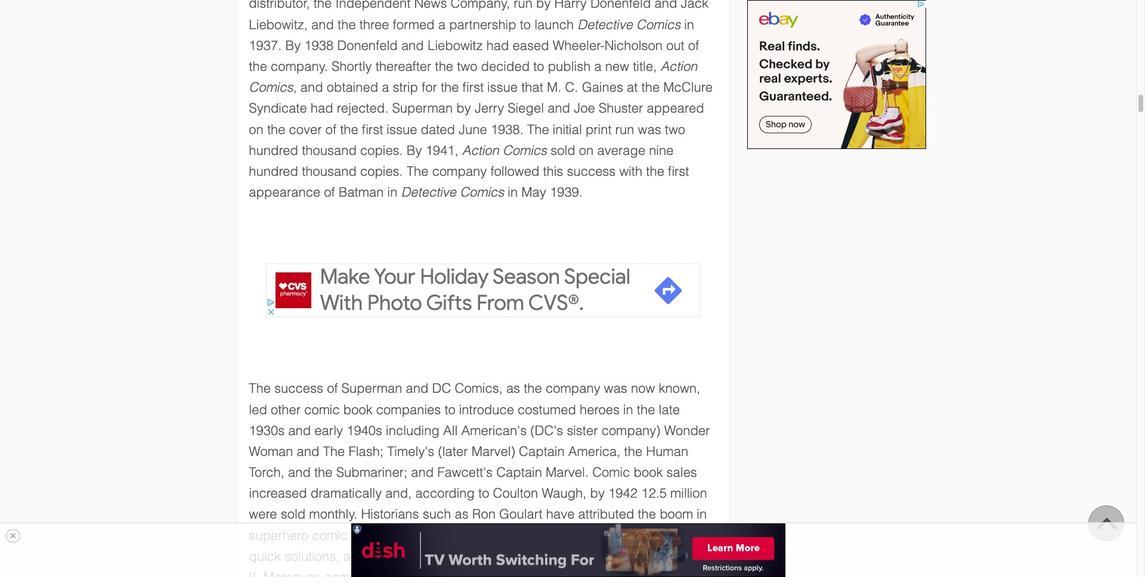Task type: vqa. For each thing, say whether or not it's contained in the screenshot.
begun in WAS THE CULMINATION OF HIS ATTEMPTS TO MOBILIZE PUBLIC SENTIMENT AGAINST THE DANGER THAT HE BELIEVED COMIC BOOKS POSED TO CHILDREN'S MENTAL HEALTH. WERTHAM'S IDEAS WERE PICKED UP BY THE SENATE SUBCOMMITTEE ON JUVENILE DELINQUENCY AND ITS PRIME MOVER SENATOR ESTES KEFAUVER. A PRIME TARGET OF THE SUBCOMMITTEE'S HEARINGS WAS WILLIAM M. GAINES, THE PUBLISHER OF EC COMICS, WHICH HAD BEGUN A LINE OF HORROR COMICS IN 1950. WERTHAM'S ATTACK AND THE INTRODUCTION OF THE COMICS CODE ARE OFTEN BLAMED FOR THE DEMISE OF A "
no



Task type: locate. For each thing, give the bounding box(es) containing it.
had
[[486, 38, 509, 53], [311, 101, 333, 116]]

0 vertical spatial first
[[463, 80, 484, 95]]

detective
[[578, 17, 633, 32], [401, 185, 456, 200]]

gaines
[[582, 80, 623, 95]]

in right batman
[[387, 185, 397, 200]]

brought
[[563, 549, 609, 564]]

0 horizontal spatial sold
[[281, 507, 305, 522]]

0 vertical spatial by
[[456, 101, 471, 116]]

by down leadership
[[631, 549, 646, 564]]

and down other
[[288, 423, 311, 438]]

and down early
[[297, 444, 319, 459]]

on down the print
[[579, 143, 594, 158]]

captain down (dc's on the left bottom of the page
[[519, 444, 565, 459]]

of right out
[[688, 38, 699, 53]]

2 thousand from the top
[[302, 164, 357, 179]]

in up out
[[684, 17, 694, 32]]

action
[[660, 59, 697, 74], [462, 143, 499, 158]]

leadership
[[616, 528, 677, 543]]

to up ron
[[478, 486, 489, 501]]

new
[[605, 59, 629, 74]]

was up heroes
[[604, 381, 627, 396]]

1 vertical spatial first
[[362, 122, 383, 137]]

1 horizontal spatial success
[[567, 164, 616, 179]]

1 vertical spatial hundred
[[249, 164, 298, 179]]

sold up superhero
[[281, 507, 305, 522]]

action down june
[[462, 143, 499, 158]]

0 vertical spatial sold
[[551, 143, 575, 158]]

batman
[[339, 185, 384, 200]]

1 vertical spatial two
[[665, 122, 685, 137]]

1 vertical spatial company
[[546, 381, 600, 396]]

1 hundred from the top
[[249, 143, 298, 158]]

comic
[[304, 402, 340, 417], [312, 528, 348, 543]]

2 horizontal spatial first
[[668, 164, 689, 179]]

issue left 'dated'
[[387, 122, 417, 137]]

2 horizontal spatial on
[[613, 549, 627, 564]]

ron
[[472, 507, 496, 522]]

0 vertical spatial was
[[638, 122, 661, 137]]

by
[[285, 38, 301, 53], [407, 143, 422, 158]]

a left strip
[[382, 80, 389, 95]]

for right strip
[[422, 80, 437, 95]]

and up war
[[681, 528, 704, 543]]

0 vertical spatial thousand
[[302, 143, 357, 158]]

comic up early
[[304, 402, 340, 417]]

1 vertical spatial action comics
[[462, 143, 547, 158]]

c.
[[565, 80, 578, 95]]

2 vertical spatial first
[[668, 164, 689, 179]]

liebowitz
[[428, 38, 483, 53]]

on
[[249, 122, 263, 137], [579, 143, 594, 158], [613, 549, 627, 564]]

superman up 'dated'
[[392, 101, 453, 116]]

for down have
[[556, 528, 571, 543]]

of inside sold on average nine hundred thousand copies. the company followed this success with the first appearance of batman in
[[324, 185, 335, 200]]

comics
[[636, 17, 681, 32], [249, 80, 293, 95], [503, 143, 547, 158], [460, 185, 504, 200]]

and up 'companies'
[[406, 381, 429, 396]]

1 vertical spatial copies.
[[360, 164, 403, 179]]

and right ,
[[300, 80, 323, 95]]

0 horizontal spatial success
[[274, 381, 323, 396]]

0 vertical spatial copies.
[[360, 143, 403, 158]]

strong
[[575, 528, 612, 543]]

success inside the success of superman and dc comics, as the company was now known, led other comic book companies to introduce costumed heroes in the late 1930s and early 1940s including all american's (dc's sister company) wonder woman and the flash; timely's (later marvel) captain america, the human torch, and the submariner; and fawcett's captain marvel. comic book sales increased dramatically and, according to coulton waugh, by 1942 12.5 million were sold monthly. historians such as ron goulart have attributed the boom in superhero comic books to depression-era searches for strong leadership and quick solutions, and the cultural and social disruption brought on by
[[274, 381, 323, 396]]

,
[[293, 80, 297, 95]]

0 vertical spatial issue
[[487, 80, 518, 95]]

and up thereafter
[[401, 38, 424, 53]]

hundred inside sold on average nine hundred thousand copies. the company followed this success with the first appearance of batman in
[[249, 164, 298, 179]]

detective up wheeler-
[[578, 17, 633, 32]]

1 vertical spatial thousand
[[302, 164, 357, 179]]

detective for detective comics in may 1939.
[[401, 185, 456, 200]]

(dc's
[[530, 423, 563, 438]]

0 horizontal spatial for
[[422, 80, 437, 95]]

0 vertical spatial superman
[[392, 101, 453, 116]]

two down liebowitz
[[457, 59, 477, 74]]

action comics up jerry
[[249, 59, 697, 95]]

with
[[619, 164, 642, 179]]

0 horizontal spatial a
[[382, 80, 389, 95]]

this
[[543, 164, 563, 179]]

0 horizontal spatial as
[[455, 507, 469, 522]]

thousand down 'cover'
[[302, 143, 357, 158]]

war
[[687, 549, 710, 564]]

1942
[[608, 486, 638, 501]]

and up increased
[[288, 465, 311, 480]]

1 vertical spatial was
[[604, 381, 627, 396]]

for
[[422, 80, 437, 95], [556, 528, 571, 543]]

have
[[546, 507, 575, 522]]

1 horizontal spatial two
[[665, 122, 685, 137]]

the down the "siegel"
[[527, 122, 549, 137]]

advertisement region
[[747, 0, 926, 149], [266, 264, 700, 317], [351, 524, 785, 577]]

1 horizontal spatial company
[[546, 381, 600, 396]]

nicholson
[[605, 38, 663, 53]]

superman up 'companies'
[[341, 381, 402, 396]]

0 vertical spatial by
[[285, 38, 301, 53]]

0 horizontal spatial detective
[[401, 185, 456, 200]]

comics up followed
[[503, 143, 547, 158]]

first up jerry
[[463, 80, 484, 95]]

1 horizontal spatial detective
[[578, 17, 633, 32]]

dated
[[421, 122, 455, 137]]

0 vertical spatial on
[[249, 122, 263, 137]]

had inside , and obtained a strip for the first issue that m. c. gaines at the mcclure syndicate had rejected. superman by jerry siegel and joe shuster appeared on the cover of the first issue dated june 1938. the initial print run was two hundred thousand copies. by 1941,
[[311, 101, 333, 116]]

1 vertical spatial a
[[382, 80, 389, 95]]

copies. inside sold on average nine hundred thousand copies. the company followed this success with the first appearance of batman in
[[360, 164, 403, 179]]

1 vertical spatial comic
[[312, 528, 348, 543]]

was
[[638, 122, 661, 137], [604, 381, 627, 396]]

solutions,
[[284, 549, 340, 564]]

nine
[[649, 143, 674, 158]]

1 vertical spatial had
[[311, 101, 333, 116]]

0 horizontal spatial company
[[432, 164, 487, 179]]

hundred down 'cover'
[[249, 143, 298, 158]]

1 vertical spatial success
[[274, 381, 323, 396]]

action inside action comics
[[660, 59, 697, 74]]

of inside in 1937. by 1938 donenfeld and liebowitz had eased wheeler-nicholson out of the company. shortly thereafter the two decided to publish a new title,
[[688, 38, 699, 53]]

rejected.
[[337, 101, 388, 116]]

the up "led"
[[249, 381, 271, 396]]

as left ron
[[455, 507, 469, 522]]

decided
[[481, 59, 530, 74]]

and down timely's at the bottom left of page
[[411, 465, 434, 480]]

by up attributed
[[590, 486, 605, 501]]

to inside in 1937. by 1938 donenfeld and liebowitz had eased wheeler-nicholson out of the company. shortly thereafter the two decided to publish a new title,
[[533, 59, 544, 74]]

sister
[[567, 423, 598, 438]]

in 1937. by 1938 donenfeld and liebowitz had eased wheeler-nicholson out of the company. shortly thereafter the two decided to publish a new title,
[[249, 17, 699, 74]]

by left "1941,"
[[407, 143, 422, 158]]

comic down monthly.
[[312, 528, 348, 543]]

in down million
[[697, 507, 707, 522]]

including
[[386, 423, 439, 438]]

company up costumed
[[546, 381, 600, 396]]

ii
[[249, 570, 256, 577]]

1938.
[[491, 122, 524, 137]]

sales
[[666, 465, 697, 480]]

human
[[646, 444, 688, 459]]

0 horizontal spatial on
[[249, 122, 263, 137]]

1 horizontal spatial by
[[590, 486, 605, 501]]

0 vertical spatial company
[[432, 164, 487, 179]]

two down 'appeared' at top right
[[665, 122, 685, 137]]

1 thousand from the top
[[302, 143, 357, 158]]

a left 'new' in the right of the page
[[594, 59, 602, 74]]

1 vertical spatial sold
[[281, 507, 305, 522]]

two
[[457, 59, 477, 74], [665, 122, 685, 137]]

on down leadership
[[613, 549, 627, 564]]

in
[[684, 17, 694, 32], [387, 185, 397, 200], [508, 185, 518, 200], [623, 402, 633, 417], [697, 507, 707, 522]]

at
[[627, 80, 638, 95]]

to up that
[[533, 59, 544, 74]]

on down the syndicate
[[249, 122, 263, 137]]

1 horizontal spatial was
[[638, 122, 661, 137]]

submariner;
[[336, 465, 407, 480]]

1 horizontal spatial as
[[506, 381, 520, 396]]

0 vertical spatial had
[[486, 38, 509, 53]]

detective down "1941,"
[[401, 185, 456, 200]]

the down "1941,"
[[407, 164, 429, 179]]

dramatically
[[311, 486, 382, 501]]

detective for detective comics
[[578, 17, 633, 32]]

0 horizontal spatial was
[[604, 381, 627, 396]]

book up 12.5
[[634, 465, 663, 480]]

a inside in 1937. by 1938 donenfeld and liebowitz had eased wheeler-nicholson out of the company. shortly thereafter the two decided to publish a new title,
[[594, 59, 602, 74]]

first down rejected.
[[362, 122, 383, 137]]

2 horizontal spatial by
[[631, 549, 646, 564]]

according
[[415, 486, 475, 501]]

in left may
[[508, 185, 518, 200]]

was inside the success of superman and dc comics, as the company was now known, led other comic book companies to introduce costumed heroes in the late 1930s and early 1940s including all american's (dc's sister company) wonder woman and the flash; timely's (later marvel) captain america, the human torch, and the submariner; and fawcett's captain marvel. comic book sales increased dramatically and, according to coulton waugh, by 1942 12.5 million were sold monthly. historians such as ron goulart have attributed the boom in superhero comic books to depression-era searches for strong leadership and quick solutions, and the cultural and social disruption brought on by
[[604, 381, 627, 396]]

on inside sold on average nine hundred thousand copies. the company followed this success with the first appearance of batman in
[[579, 143, 594, 158]]

0 horizontal spatial first
[[362, 122, 383, 137]]

2 vertical spatial on
[[613, 549, 627, 564]]

company inside the success of superman and dc comics, as the company was now known, led other comic book companies to introduce costumed heroes in the late 1930s and early 1940s including all american's (dc's sister company) wonder woman and the flash; timely's (later marvel) captain america, the human torch, and the submariner; and fawcett's captain marvel. comic book sales increased dramatically and, according to coulton waugh, by 1942 12.5 million were sold monthly. historians such as ron goulart have attributed the boom in superhero comic books to depression-era searches for strong leadership and quick solutions, and the cultural and social disruption brought on by
[[546, 381, 600, 396]]

1 vertical spatial by
[[590, 486, 605, 501]]

era
[[476, 528, 495, 543]]

action down out
[[660, 59, 697, 74]]

0 horizontal spatial action
[[462, 143, 499, 158]]

0 vertical spatial hundred
[[249, 143, 298, 158]]

hundred up 'appearance'
[[249, 164, 298, 179]]

0 vertical spatial detective
[[578, 17, 633, 32]]

0 vertical spatial two
[[457, 59, 477, 74]]

1 horizontal spatial by
[[407, 143, 422, 158]]

thousand up batman
[[302, 164, 357, 179]]

0 vertical spatial success
[[567, 164, 616, 179]]

by
[[456, 101, 471, 116], [590, 486, 605, 501], [631, 549, 646, 564]]

2 hundred from the top
[[249, 164, 298, 179]]

monthly.
[[309, 507, 358, 522]]

1 vertical spatial by
[[407, 143, 422, 158]]

cover
[[289, 122, 322, 137]]

1 horizontal spatial for
[[556, 528, 571, 543]]

1 horizontal spatial book
[[634, 465, 663, 480]]

had up 'cover'
[[311, 101, 333, 116]]

copies. down rejected.
[[360, 143, 403, 158]]

0 horizontal spatial two
[[457, 59, 477, 74]]

1 horizontal spatial sold
[[551, 143, 575, 158]]

company inside sold on average nine hundred thousand copies. the company followed this success with the first appearance of batman in
[[432, 164, 487, 179]]

was up the nine
[[638, 122, 661, 137]]

copies. up batman
[[360, 164, 403, 179]]

1 vertical spatial as
[[455, 507, 469, 522]]

of inside , and obtained a strip for the first issue that m. c. gaines at the mcclure syndicate had rejected. superman by jerry siegel and joe shuster appeared on the cover of the first issue dated june 1938. the initial print run was two hundred thousand copies. by 1941,
[[325, 122, 336, 137]]

2 vertical spatial by
[[631, 549, 646, 564]]

1 horizontal spatial had
[[486, 38, 509, 53]]

book up 1940s
[[343, 402, 373, 417]]

company
[[432, 164, 487, 179], [546, 381, 600, 396]]

was inside , and obtained a strip for the first issue that m. c. gaines at the mcclure syndicate had rejected. superman by jerry siegel and joe shuster appeared on the cover of the first issue dated june 1938. the initial print run was two hundred thousand copies. by 1941,
[[638, 122, 661, 137]]

1 vertical spatial on
[[579, 143, 594, 158]]

1 vertical spatial superman
[[341, 381, 402, 396]]

, and obtained a strip for the first issue that m. c. gaines at the mcclure syndicate had rejected. superman by jerry siegel and joe shuster appeared on the cover of the first issue dated june 1938. the initial print run was two hundred thousand copies. by 1941,
[[249, 80, 713, 158]]

1940s
[[347, 423, 382, 438]]

thousand inside , and obtained a strip for the first issue that m. c. gaines at the mcclure syndicate had rejected. superman by jerry siegel and joe shuster appeared on the cover of the first issue dated june 1938. the initial print run was two hundred thousand copies. by 1941,
[[302, 143, 357, 158]]

disruption
[[502, 549, 560, 564]]

0 vertical spatial advertisement region
[[747, 0, 926, 149]]

of left batman
[[324, 185, 335, 200]]

sold down initial
[[551, 143, 575, 158]]

action comics down '1938.'
[[462, 143, 547, 158]]

0 vertical spatial as
[[506, 381, 520, 396]]

by up company.
[[285, 38, 301, 53]]

appearance
[[249, 185, 320, 200]]

were
[[249, 507, 277, 522]]

for inside the success of superman and dc comics, as the company was now known, led other comic book companies to introduce costumed heroes in the late 1930s and early 1940s including all american's (dc's sister company) wonder woman and the flash; timely's (later marvel) captain america, the human torch, and the submariner; and fawcett's captain marvel. comic book sales increased dramatically and, according to coulton waugh, by 1942 12.5 million were sold monthly. historians such as ron goulart have attributed the boom in superhero comic books to depression-era searches for strong leadership and quick solutions, and the cultural and social disruption brought on by
[[556, 528, 571, 543]]

0 horizontal spatial by
[[456, 101, 471, 116]]

superhero
[[249, 528, 308, 543]]

of up early
[[327, 381, 338, 396]]

first down the nine
[[668, 164, 689, 179]]

historians
[[361, 507, 419, 522]]

as up introduce
[[506, 381, 520, 396]]

two inside , and obtained a strip for the first issue that m. c. gaines at the mcclure syndicate had rejected. superman by jerry siegel and joe shuster appeared on the cover of the first issue dated june 1938. the initial print run was two hundred thousand copies. by 1941,
[[665, 122, 685, 137]]

1 horizontal spatial a
[[594, 59, 602, 74]]

0 vertical spatial a
[[594, 59, 602, 74]]

0 vertical spatial for
[[422, 80, 437, 95]]

world war ii link
[[249, 549, 710, 577]]

thousand
[[302, 143, 357, 158], [302, 164, 357, 179]]

2 copies. from the top
[[360, 164, 403, 179]]

sold inside sold on average nine hundred thousand copies. the company followed this success with the first appearance of batman in
[[551, 143, 575, 158]]

1 vertical spatial detective
[[401, 185, 456, 200]]

issue down decided
[[487, 80, 518, 95]]

may
[[521, 185, 546, 200]]

1 horizontal spatial on
[[579, 143, 594, 158]]

1 horizontal spatial action
[[660, 59, 697, 74]]

1 vertical spatial for
[[556, 528, 571, 543]]

woman
[[249, 444, 293, 459]]

the inside sold on average nine hundred thousand copies. the company followed this success with the first appearance of batman in
[[646, 164, 664, 179]]

in up company)
[[623, 402, 633, 417]]

0 vertical spatial captain
[[519, 444, 565, 459]]

success up 1939.
[[567, 164, 616, 179]]

as
[[506, 381, 520, 396], [455, 507, 469, 522]]

captain
[[519, 444, 565, 459], [496, 465, 542, 480]]

m.
[[547, 80, 561, 95]]

1 vertical spatial issue
[[387, 122, 417, 137]]

company down "1941,"
[[432, 164, 487, 179]]

0 horizontal spatial book
[[343, 402, 373, 417]]

mcclure
[[663, 80, 713, 95]]

a inside , and obtained a strip for the first issue that m. c. gaines at the mcclure syndicate had rejected. superman by jerry siegel and joe shuster appeared on the cover of the first issue dated june 1938. the initial print run was two hundred thousand copies. by 1941,
[[382, 80, 389, 95]]

by inside , and obtained a strip for the first issue that m. c. gaines at the mcclure syndicate had rejected. superman by jerry siegel and joe shuster appeared on the cover of the first issue dated june 1938. the initial print run was two hundred thousand copies. by 1941,
[[456, 101, 471, 116]]

a
[[594, 59, 602, 74], [382, 80, 389, 95]]

world
[[649, 549, 683, 564]]

0 horizontal spatial had
[[311, 101, 333, 116]]

captain up coulton
[[496, 465, 542, 480]]

0 horizontal spatial by
[[285, 38, 301, 53]]

by up june
[[456, 101, 471, 116]]

of right 'cover'
[[325, 122, 336, 137]]

0 vertical spatial action
[[660, 59, 697, 74]]

1 copies. from the top
[[360, 143, 403, 158]]

had up decided
[[486, 38, 509, 53]]

2 vertical spatial advertisement region
[[351, 524, 785, 577]]

attributed
[[578, 507, 634, 522]]

average
[[597, 143, 645, 158]]

success up other
[[274, 381, 323, 396]]

the
[[527, 122, 549, 137], [407, 164, 429, 179], [249, 381, 271, 396], [323, 444, 345, 459]]

had inside in 1937. by 1938 donenfeld and liebowitz had eased wheeler-nicholson out of the company. shortly thereafter the two decided to publish a new title,
[[486, 38, 509, 53]]

introduce
[[459, 402, 514, 417]]

and down the m.
[[548, 101, 570, 116]]



Task type: describe. For each thing, give the bounding box(es) containing it.
1 vertical spatial advertisement region
[[266, 264, 700, 317]]

timely's
[[387, 444, 434, 459]]

1 horizontal spatial issue
[[487, 80, 518, 95]]

wheeler-
[[553, 38, 605, 53]]

led
[[249, 402, 267, 417]]

fawcett's
[[437, 465, 493, 480]]

and down 'depression-' at the bottom left of page
[[438, 549, 461, 564]]

in inside in 1937. by 1938 donenfeld and liebowitz had eased wheeler-nicholson out of the company. shortly thereafter the two decided to publish a new title,
[[684, 17, 694, 32]]

0 vertical spatial book
[[343, 402, 373, 417]]

marvel.
[[546, 465, 589, 480]]

×
[[10, 530, 17, 543]]

12.5
[[641, 486, 667, 501]]

in inside sold on average nine hundred thousand copies. the company followed this success with the first appearance of batman in
[[387, 185, 397, 200]]

0 vertical spatial action comics
[[249, 59, 697, 95]]

1937.
[[249, 38, 282, 53]]

known,
[[659, 381, 700, 396]]

two inside in 1937. by 1938 donenfeld and liebowitz had eased wheeler-nicholson out of the company. shortly thereafter the two decided to publish a new title,
[[457, 59, 477, 74]]

on inside the success of superman and dc comics, as the company was now known, led other comic book companies to introduce costumed heroes in the late 1930s and early 1940s including all american's (dc's sister company) wonder woman and the flash; timely's (later marvel) captain america, the human torch, and the submariner; and fawcett's captain marvel. comic book sales increased dramatically and, according to coulton waugh, by 1942 12.5 million were sold monthly. historians such as ron goulart have attributed the boom in superhero comic books to depression-era searches for strong leadership and quick solutions, and the cultural and social disruption brought on by
[[613, 549, 627, 564]]

0 vertical spatial comic
[[304, 402, 340, 417]]

increased
[[249, 486, 307, 501]]

such
[[423, 507, 451, 522]]

publish
[[548, 59, 591, 74]]

out
[[666, 38, 684, 53]]

coulton
[[493, 486, 538, 501]]

donenfeld
[[337, 38, 398, 53]]

sold on average nine hundred thousand copies. the company followed this success with the first appearance of batman in
[[249, 143, 689, 200]]

title,
[[633, 59, 657, 74]]

goulart
[[499, 507, 543, 522]]

marvel)
[[472, 444, 515, 459]]

initial
[[553, 122, 582, 137]]

late
[[659, 402, 680, 417]]

detective comics
[[578, 17, 681, 32]]

siegel
[[508, 101, 544, 116]]

1 vertical spatial book
[[634, 465, 663, 480]]

detective comics in may 1939.
[[401, 185, 583, 200]]

comics up out
[[636, 17, 681, 32]]

copies. inside , and obtained a strip for the first issue that m. c. gaines at the mcclure syndicate had rejected. superman by jerry siegel and joe shuster appeared on the cover of the first issue dated june 1938. the initial print run was two hundred thousand copies. by 1941,
[[360, 143, 403, 158]]

to up all
[[445, 402, 455, 417]]

(later
[[438, 444, 468, 459]]

flash;
[[349, 444, 384, 459]]

shortly
[[332, 59, 372, 74]]

social
[[464, 549, 498, 564]]

company)
[[602, 423, 661, 438]]

america,
[[568, 444, 621, 459]]

print
[[586, 122, 612, 137]]

1 vertical spatial captain
[[496, 465, 542, 480]]

searches
[[499, 528, 552, 543]]

by inside , and obtained a strip for the first issue that m. c. gaines at the mcclure syndicate had rejected. superman by jerry siegel and joe shuster appeared on the cover of the first issue dated june 1938. the initial print run was two hundred thousand copies. by 1941,
[[407, 143, 422, 158]]

shuster
[[599, 101, 643, 116]]

and down books
[[343, 549, 366, 564]]

boom
[[660, 507, 693, 522]]

the inside sold on average nine hundred thousand copies. the company followed this success with the first appearance of batman in
[[407, 164, 429, 179]]

cultural
[[391, 549, 434, 564]]

sold inside the success of superman and dc comics, as the company was now known, led other comic book companies to introduce costumed heroes in the late 1930s and early 1940s including all american's (dc's sister company) wonder woman and the flash; timely's (later marvel) captain america, the human torch, and the submariner; and fawcett's captain marvel. comic book sales increased dramatically and, according to coulton waugh, by 1942 12.5 million were sold monthly. historians such as ron goulart have attributed the boom in superhero comic books to depression-era searches for strong leadership and quick solutions, and the cultural and social disruption brought on by
[[281, 507, 305, 522]]

the inside , and obtained a strip for the first issue that m. c. gaines at the mcclure syndicate had rejected. superman by jerry siegel and joe shuster appeared on the cover of the first issue dated june 1938. the initial print run was two hundred thousand copies. by 1941,
[[527, 122, 549, 137]]

june
[[459, 122, 487, 137]]

and inside in 1937. by 1938 donenfeld and liebowitz had eased wheeler-nicholson out of the company. shortly thereafter the two decided to publish a new title,
[[401, 38, 424, 53]]

run
[[615, 122, 634, 137]]

comics down followed
[[460, 185, 504, 200]]

heroes
[[580, 402, 620, 417]]

on inside , and obtained a strip for the first issue that m. c. gaines at the mcclure syndicate had rejected. superman by jerry siegel and joe shuster appeared on the cover of the first issue dated june 1938. the initial print run was two hundred thousand copies. by 1941,
[[249, 122, 263, 137]]

waugh,
[[542, 486, 587, 501]]

early
[[315, 423, 343, 438]]

all
[[443, 423, 458, 438]]

now
[[631, 381, 655, 396]]

thereafter
[[376, 59, 431, 74]]

jerry
[[475, 101, 504, 116]]

followed
[[491, 164, 539, 179]]

dc
[[432, 381, 451, 396]]

1930s
[[249, 423, 285, 438]]

joe
[[574, 101, 595, 116]]

by inside in 1937. by 1938 donenfeld and liebowitz had eased wheeler-nicholson out of the company. shortly thereafter the two decided to publish a new title,
[[285, 38, 301, 53]]

obtained
[[327, 80, 378, 95]]

for inside , and obtained a strip for the first issue that m. c. gaines at the mcclure syndicate had rejected. superman by jerry siegel and joe shuster appeared on the cover of the first issue dated june 1938. the initial print run was two hundred thousand copies. by 1941,
[[422, 80, 437, 95]]

hundred inside , and obtained a strip for the first issue that m. c. gaines at the mcclure syndicate had rejected. superman by jerry siegel and joe shuster appeared on the cover of the first issue dated june 1938. the initial print run was two hundred thousand copies. by 1941,
[[249, 143, 298, 158]]

companies
[[376, 402, 441, 417]]

first inside sold on average nine hundred thousand copies. the company followed this success with the first appearance of batman in
[[668, 164, 689, 179]]

success inside sold on average nine hundred thousand copies. the company followed this success with the first appearance of batman in
[[567, 164, 616, 179]]

1939.
[[550, 185, 583, 200]]

other
[[271, 402, 301, 417]]

the success of superman and dc comics, as the company was now known, led other comic book companies to introduce costumed heroes in the late 1930s and early 1940s including all american's (dc's sister company) wonder woman and the flash; timely's (later marvel) captain america, the human torch, and the submariner; and fawcett's captain marvel. comic book sales increased dramatically and, according to coulton waugh, by 1942 12.5 million were sold monthly. historians such as ron goulart have attributed the boom in superhero comic books to depression-era searches for strong leadership and quick solutions, and the cultural and social disruption brought on by
[[249, 381, 710, 564]]

the down early
[[323, 444, 345, 459]]

superman inside the success of superman and dc comics, as the company was now known, led other comic book companies to introduce costumed heroes in the late 1930s and early 1940s including all american's (dc's sister company) wonder woman and the flash; timely's (later marvel) captain america, the human torch, and the submariner; and fawcett's captain marvel. comic book sales increased dramatically and, according to coulton waugh, by 1942 12.5 million were sold monthly. historians such as ron goulart have attributed the boom in superhero comic books to depression-era searches for strong leadership and quick solutions, and the cultural and social disruption brought on by
[[341, 381, 402, 396]]

world war ii
[[249, 549, 710, 577]]

syndicate
[[249, 101, 307, 116]]

to down historians
[[391, 528, 402, 543]]

million
[[670, 486, 707, 501]]

1 vertical spatial action
[[462, 143, 499, 158]]

comics,
[[455, 381, 503, 396]]

depression-
[[405, 528, 476, 543]]

books
[[351, 528, 387, 543]]

strip
[[393, 80, 418, 95]]

wonder
[[664, 423, 710, 438]]

thousand inside sold on average nine hundred thousand copies. the company followed this success with the first appearance of batman in
[[302, 164, 357, 179]]

1938
[[304, 38, 333, 53]]

comic
[[592, 465, 630, 480]]

and,
[[385, 486, 412, 501]]

quick
[[249, 549, 281, 564]]

superman inside , and obtained a strip for the first issue that m. c. gaines at the mcclure syndicate had rejected. superman by jerry siegel and joe shuster appeared on the cover of the first issue dated june 1938. the initial print run was two hundred thousand copies. by 1941,
[[392, 101, 453, 116]]

0 horizontal spatial issue
[[387, 122, 417, 137]]

of inside the success of superman and dc comics, as the company was now known, led other comic book companies to introduce costumed heroes in the late 1930s and early 1940s including all american's (dc's sister company) wonder woman and the flash; timely's (later marvel) captain america, the human torch, and the submariner; and fawcett's captain marvel. comic book sales increased dramatically and, according to coulton waugh, by 1942 12.5 million were sold monthly. historians such as ron goulart have attributed the boom in superhero comic books to depression-era searches for strong leadership and quick solutions, and the cultural and social disruption brought on by
[[327, 381, 338, 396]]

torch,
[[249, 465, 284, 480]]

1 horizontal spatial first
[[463, 80, 484, 95]]

american's
[[461, 423, 527, 438]]

comics up the syndicate
[[249, 80, 293, 95]]



